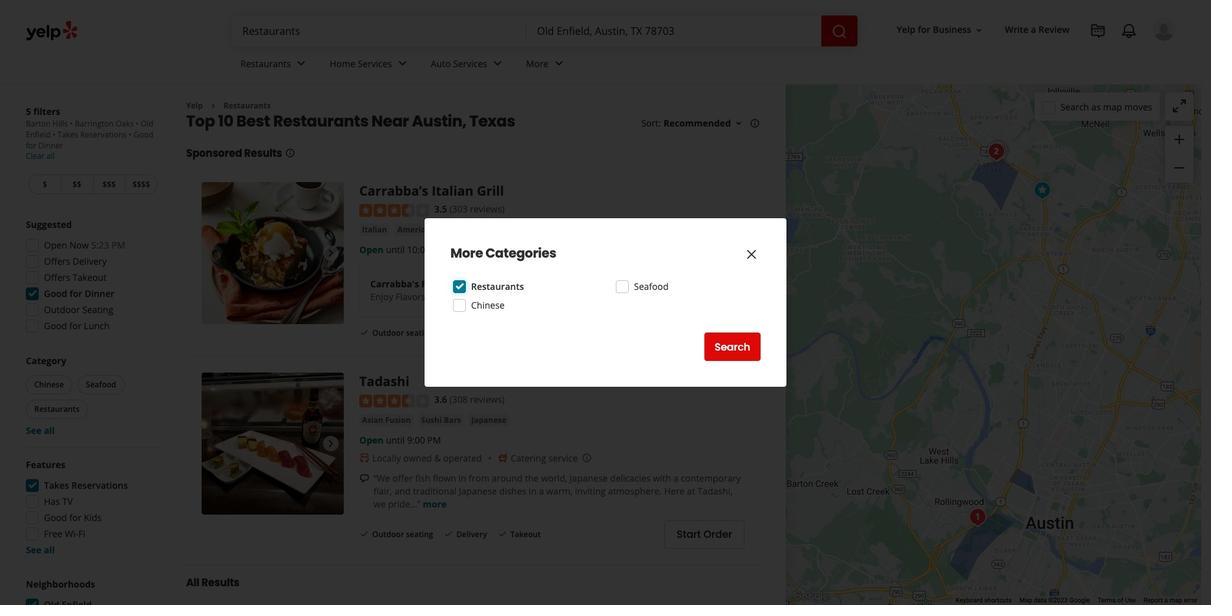 Task type: locate. For each thing, give the bounding box(es) containing it.
chinese inside more categories dialog
[[471, 299, 505, 312]]

a right write
[[1032, 24, 1037, 36]]

24 chevron down v2 image right auto services at left
[[490, 56, 506, 71]]

1 see from the top
[[26, 425, 42, 437]]

outdoor down the we
[[372, 530, 404, 541]]

until left 10:00
[[386, 244, 405, 256]]

keyboard
[[956, 598, 983, 605]]

inviting
[[575, 485, 606, 498]]

$$$
[[103, 179, 116, 190]]

0 horizontal spatial 24 chevron down v2 image
[[395, 56, 410, 71]]

restaurants button
[[26, 400, 88, 420]]

1 vertical spatial outdoor seating
[[372, 530, 433, 541]]

1 vertical spatial yelp
[[186, 100, 203, 111]]

tadashi link
[[360, 373, 410, 391]]

results for sponsored results
[[244, 146, 282, 161]]

1 16 checkmark v2 image from the left
[[360, 529, 370, 540]]

takeout down offers delivery
[[73, 272, 107, 284]]

2 outdoor seating from the top
[[372, 530, 433, 541]]

24 chevron down v2 image
[[395, 56, 410, 71], [551, 56, 567, 71]]

0 vertical spatial previous image
[[207, 246, 222, 261]]

operated
[[443, 452, 482, 465]]

in left "from"
[[459, 472, 467, 485]]

all right clear
[[47, 151, 55, 162]]

1 vertical spatial map
[[1170, 598, 1183, 605]]

0 vertical spatial results
[[244, 146, 282, 161]]

0 vertical spatial dinner
[[38, 140, 63, 151]]

next image for tadashi
[[323, 437, 339, 452]]

outdoor inside group
[[44, 304, 80, 316]]

outdoor seating down flavors
[[372, 328, 433, 339]]

seating for 16 checkmark v2 image corresponding to outdoor seating
[[406, 530, 433, 541]]

fall down menu
[[439, 291, 453, 303]]

16 chevron down v2 image
[[974, 25, 985, 35]]

2 previous image from the top
[[207, 437, 222, 452]]

seafood button
[[78, 376, 125, 395]]

0 vertical spatial reservations
[[80, 129, 127, 140]]

1 vertical spatial more
[[451, 244, 483, 263]]

1 horizontal spatial 16 checkmark v2 image
[[498, 529, 508, 540]]

expand map image
[[1172, 98, 1188, 114]]

group containing category
[[23, 355, 160, 438]]

italian up (303
[[432, 183, 474, 200]]

services right home
[[358, 57, 392, 70]]

categories
[[486, 244, 557, 263]]

fall up flavors
[[422, 278, 438, 290]]

dinner inside group
[[85, 288, 114, 300]]

16 checkmark v2 image
[[360, 328, 370, 338], [444, 529, 454, 540]]

$$$$ button
[[125, 175, 158, 195]]

0 horizontal spatial 24 chevron down v2 image
[[294, 56, 309, 71]]

1 vertical spatial next image
[[323, 437, 339, 452]]

0 vertical spatial reviews)
[[470, 203, 505, 216]]

search inside button
[[715, 340, 751, 355]]

seafood inside button
[[86, 380, 116, 391]]

carrabba's
[[360, 183, 429, 200]]

more inside dialog
[[451, 244, 483, 263]]

1 see all from the top
[[26, 425, 55, 437]]

1 horizontal spatial in
[[529, 485, 537, 498]]

1 vertical spatial previous image
[[207, 437, 222, 452]]

outdoor for outdoor seating's 16 checkmark v2 icon
[[372, 328, 404, 339]]

1 vertical spatial 16 checkmark v2 image
[[444, 529, 454, 540]]

pm right the 5:23
[[112, 239, 125, 252]]

until for tadashi
[[386, 434, 405, 447]]

start order link
[[665, 521, 745, 549]]

all
[[47, 151, 55, 162], [44, 425, 55, 437], [44, 544, 55, 557]]

1 vertical spatial offers
[[44, 272, 70, 284]]

1 previous image from the top
[[207, 246, 222, 261]]

services for home services
[[358, 57, 392, 70]]

info icon image
[[582, 453, 592, 463], [582, 453, 592, 463]]

for inside yelp for business button
[[918, 24, 931, 36]]

with
[[653, 472, 671, 485]]

see all button down restaurants button
[[26, 425, 55, 437]]

16 checkmark v2 image for takeout
[[498, 529, 508, 540]]

restaurants inside button
[[34, 404, 80, 415]]

2 see all from the top
[[26, 544, 55, 557]]

1 services from the left
[[358, 57, 392, 70]]

outdoor down the enjoy
[[372, 328, 404, 339]]

italian inside italian button
[[362, 224, 387, 235]]

0 vertical spatial yelp
[[897, 24, 916, 36]]

world,
[[541, 472, 568, 485]]

notifications image
[[1122, 23, 1137, 39]]

all down restaurants button
[[44, 425, 55, 437]]

japanese inside button
[[472, 415, 507, 426]]

1 vertical spatial reviews)
[[470, 394, 505, 406]]

outdoor seating
[[372, 328, 433, 339], [372, 530, 433, 541]]

restaurants right 16 chevron right v2 icon
[[224, 100, 271, 111]]

american (traditional) button
[[395, 224, 487, 237]]

2 24 chevron down v2 image from the left
[[490, 56, 506, 71]]

restaurants down the chinese button
[[34, 404, 80, 415]]

2 offers from the top
[[44, 272, 70, 284]]

carrabba's italian grill image
[[1030, 178, 1056, 204]]

1 horizontal spatial search
[[1061, 101, 1090, 113]]

1 horizontal spatial more
[[526, 57, 549, 70]]

0 vertical spatial outdoor
[[44, 304, 80, 316]]

business
[[933, 24, 972, 36]]

reservations
[[80, 129, 127, 140], [71, 480, 128, 492]]

•
[[70, 118, 73, 129], [136, 118, 139, 129], [53, 129, 56, 140], [129, 129, 132, 140]]

2 see all button from the top
[[26, 544, 55, 557]]

0 vertical spatial seating
[[406, 328, 433, 339]]

asian fusion button
[[360, 414, 414, 427]]

open for tadashi
[[360, 434, 384, 447]]

for down offers takeout
[[70, 288, 82, 300]]

until
[[386, 244, 405, 256], [386, 434, 405, 447]]

1 horizontal spatial dinner
[[85, 288, 114, 300]]

16 checkmark v2 image down the dishes
[[498, 529, 508, 540]]

0 horizontal spatial services
[[358, 57, 392, 70]]

0 horizontal spatial 16 checkmark v2 image
[[360, 328, 370, 338]]

best
[[237, 111, 270, 132]]

of
[[428, 291, 437, 303], [1118, 598, 1124, 605]]

of right flavors
[[428, 291, 437, 303]]

delivery down open now 5:23 pm
[[73, 255, 107, 268]]

offers for offers delivery
[[44, 255, 70, 268]]

1 vertical spatial until
[[386, 434, 405, 447]]

reviews) up japanese button
[[470, 394, 505, 406]]

1 vertical spatial chinese
[[34, 380, 64, 391]]

0 vertical spatial see all
[[26, 425, 55, 437]]

16 speech v2 image
[[360, 474, 370, 485]]

good down outdoor seating
[[44, 320, 67, 332]]

services for auto services
[[453, 57, 488, 70]]

see up neighborhoods
[[26, 544, 42, 557]]

seating down flavors
[[406, 328, 433, 339]]

a up here in the right of the page
[[674, 472, 679, 485]]

search image
[[832, 24, 848, 39]]

2 next image from the top
[[323, 437, 339, 452]]

0 vertical spatial seafood
[[634, 281, 669, 293]]

1 vertical spatial takeout
[[511, 530, 541, 541]]

16 checkmark v2 image
[[360, 529, 370, 540], [498, 529, 508, 540]]

error
[[1185, 598, 1198, 605]]

3.5 star rating image
[[360, 204, 429, 217]]

italian
[[432, 183, 474, 200], [362, 224, 387, 235]]

1 vertical spatial good for dinner
[[44, 288, 114, 300]]

None search field
[[232, 16, 861, 47]]

fat dragon image
[[984, 139, 1010, 165]]

clear
[[26, 151, 45, 162]]

1 vertical spatial all
[[44, 425, 55, 437]]

more link
[[516, 47, 577, 84]]

camino real restaurant image
[[986, 139, 1012, 165]]

sponsored
[[186, 146, 242, 161]]

0 vertical spatial chinese
[[471, 299, 505, 312]]

a right the report
[[1165, 598, 1169, 605]]

traditional
[[413, 485, 457, 498]]

delivery
[[73, 255, 107, 268], [457, 530, 487, 541]]

yelp for business button
[[892, 18, 990, 42]]

0 vertical spatial delivery
[[73, 255, 107, 268]]

0 vertical spatial more
[[526, 57, 549, 70]]

italian down 3.5 star rating image at left
[[362, 224, 387, 235]]

1 next image from the top
[[323, 246, 339, 261]]

asia cafe image
[[986, 138, 1012, 164]]

3.6 (308 reviews)
[[435, 394, 505, 406]]

all
[[186, 576, 200, 591]]

for left the business
[[918, 24, 931, 36]]

see all down free
[[26, 544, 55, 557]]

open until 10:00 pm
[[360, 244, 446, 256]]

group
[[1166, 126, 1194, 183], [22, 219, 160, 337], [23, 355, 160, 438], [22, 459, 160, 557]]

0 horizontal spatial chinese
[[34, 380, 64, 391]]

delivery down "from"
[[457, 530, 487, 541]]

0 horizontal spatial takeout
[[73, 272, 107, 284]]

map for moves
[[1104, 101, 1123, 113]]

next image
[[323, 246, 339, 261], [323, 437, 339, 452]]

reviews) down the grill
[[470, 203, 505, 216]]

0 vertical spatial see all button
[[26, 425, 55, 437]]

for down barton
[[26, 140, 36, 151]]

seafood inside more categories dialog
[[634, 281, 669, 293]]

map data ©2023 google
[[1020, 598, 1090, 605]]

0 vertical spatial takeout
[[73, 272, 107, 284]]

takeout down the dishes
[[511, 530, 541, 541]]

1 vertical spatial reservations
[[71, 480, 128, 492]]

restaurants up best
[[241, 57, 291, 70]]

see all button down free
[[26, 544, 55, 557]]

1 seating from the top
[[406, 328, 433, 339]]

1 horizontal spatial delivery
[[457, 530, 487, 541]]

results left 16 info v2 icon
[[244, 146, 282, 161]]

pm right 9:00
[[428, 434, 441, 447]]

1 horizontal spatial results
[[244, 146, 282, 161]]

seating down more
[[406, 530, 433, 541]]

carrabba's italian grill image
[[202, 183, 344, 325]]

japanese up "inviting"
[[570, 472, 608, 485]]

2 see from the top
[[26, 544, 42, 557]]

yelp left the business
[[897, 24, 916, 36]]

0 vertical spatial restaurants link
[[230, 47, 320, 84]]

slideshow element
[[202, 183, 344, 325], [202, 373, 344, 515]]

good down offers takeout
[[44, 288, 67, 300]]

specials!
[[517, 291, 554, 303]]

until for carrabba's italian grill
[[386, 244, 405, 256]]

0 vertical spatial japanese
[[472, 415, 507, 426]]

seafood
[[634, 281, 669, 293], [86, 380, 116, 391]]

0 vertical spatial offers
[[44, 255, 70, 268]]

lunch
[[84, 320, 110, 332]]

$$
[[73, 179, 81, 190]]

see for category
[[26, 425, 42, 437]]

16 checkmark v2 image up the tadashi link
[[360, 328, 370, 338]]

tadashi image
[[202, 373, 344, 515]]

0 vertical spatial italian
[[432, 183, 474, 200]]

1 24 chevron down v2 image from the left
[[395, 56, 410, 71]]

2 24 chevron down v2 image from the left
[[551, 56, 567, 71]]

next image for carrabba's italian grill
[[323, 246, 339, 261]]

outdoor seating down pride…"
[[372, 530, 433, 541]]

american
[[398, 224, 435, 235]]

0 vertical spatial all
[[47, 151, 55, 162]]

more categories dialog
[[0, 0, 1212, 606]]

services right "auto"
[[453, 57, 488, 70]]

1 vertical spatial see all
[[26, 544, 55, 557]]

in down the
[[529, 485, 537, 498]]

1 horizontal spatial services
[[453, 57, 488, 70]]

2 vertical spatial outdoor
[[372, 530, 404, 541]]

0 horizontal spatial dinner
[[38, 140, 63, 151]]

open up 16 locally owned v2 image
[[360, 434, 384, 447]]

terms of use link
[[1098, 598, 1136, 605]]

$$ button
[[61, 175, 93, 195]]

more inside business categories element
[[526, 57, 549, 70]]

1 vertical spatial slideshow element
[[202, 373, 344, 515]]

good up $$$$ 'button'
[[134, 129, 153, 140]]

good inside good for dinner
[[134, 129, 153, 140]]

outdoor up good for lunch at the bottom
[[44, 304, 80, 316]]

2 reviews) from the top
[[470, 394, 505, 406]]

1 offers from the top
[[44, 255, 70, 268]]

16 checkmark v2 image down more
[[444, 529, 454, 540]]

1 horizontal spatial map
[[1170, 598, 1183, 605]]

1 vertical spatial italian
[[362, 224, 387, 235]]

1 24 chevron down v2 image from the left
[[294, 56, 309, 71]]

good for kids
[[44, 512, 102, 524]]

1 vertical spatial delivery
[[457, 530, 487, 541]]

24 chevron down v2 image inside more link
[[551, 56, 567, 71]]

map
[[1104, 101, 1123, 113], [1170, 598, 1183, 605]]

catering
[[511, 452, 546, 465]]

0 horizontal spatial delivery
[[73, 255, 107, 268]]

map left "error"
[[1170, 598, 1183, 605]]

salt traders zilker image
[[965, 505, 991, 531]]

0 horizontal spatial more
[[451, 244, 483, 263]]

0 horizontal spatial search
[[715, 340, 751, 355]]

1 vertical spatial fall
[[439, 291, 453, 303]]

1 see all button from the top
[[26, 425, 55, 437]]

0 vertical spatial see
[[26, 425, 42, 437]]

asian fusion
[[362, 415, 411, 426]]

1 until from the top
[[386, 244, 405, 256]]

1 vertical spatial outdoor
[[372, 328, 404, 339]]

dinner up seating
[[85, 288, 114, 300]]

2 services from the left
[[453, 57, 488, 70]]

good for lunch
[[44, 320, 110, 332]]

1 horizontal spatial of
[[1118, 598, 1124, 605]]

hills
[[53, 118, 68, 129]]

24 chevron down v2 image inside auto services link
[[490, 56, 506, 71]]

a inside write a review link
[[1032, 24, 1037, 36]]

1 vertical spatial dinner
[[85, 288, 114, 300]]

close image
[[744, 247, 760, 262]]

0 horizontal spatial map
[[1104, 101, 1123, 113]]

map region
[[736, 0, 1212, 606]]

dinner down hills
[[38, 140, 63, 151]]

offers up offers takeout
[[44, 255, 70, 268]]

restaurants inside more categories dialog
[[471, 281, 524, 293]]

2 until from the top
[[386, 434, 405, 447]]

restaurants link up best
[[230, 47, 320, 84]]

0 vertical spatial of
[[428, 291, 437, 303]]

0 vertical spatial map
[[1104, 101, 1123, 113]]

1 reviews) from the top
[[470, 203, 505, 216]]

previous image
[[207, 246, 222, 261], [207, 437, 222, 452]]

japanese down "from"
[[459, 485, 497, 498]]

see all down restaurants button
[[26, 425, 55, 437]]

himalaya kosheli image
[[986, 138, 1012, 164]]

24 chevron down v2 image inside home services link
[[395, 56, 410, 71]]

home
[[330, 57, 356, 70]]

report
[[1144, 598, 1163, 605]]

search for search as map moves
[[1061, 101, 1090, 113]]

open down italian "link"
[[360, 244, 384, 256]]

offers
[[44, 255, 70, 268], [44, 272, 70, 284]]

terms of use
[[1098, 598, 1136, 605]]

yelp left 16 chevron right v2 icon
[[186, 100, 203, 111]]

a
[[1032, 24, 1037, 36], [674, 472, 679, 485], [539, 485, 544, 498], [1165, 598, 1169, 605]]

1 vertical spatial seafood
[[86, 380, 116, 391]]

0 vertical spatial until
[[386, 244, 405, 256]]

auto services
[[431, 57, 488, 70]]

flavors
[[396, 291, 426, 303]]

24 chevron down v2 image inside the restaurants link
[[294, 56, 309, 71]]

0 vertical spatial good for dinner
[[26, 129, 153, 151]]

old enfield
[[26, 118, 154, 140]]

0 horizontal spatial results
[[202, 576, 240, 591]]

0 vertical spatial fall
[[422, 278, 438, 290]]

from
[[469, 472, 490, 485]]

restaurants down the more categories
[[471, 281, 524, 293]]

terms
[[1098, 598, 1116, 605]]

enjoy
[[371, 291, 393, 303]]

10
[[218, 111, 234, 132]]

see all button
[[26, 425, 55, 437], [26, 544, 55, 557]]

good for dinner
[[26, 129, 153, 151], [44, 288, 114, 300]]

of left use
[[1118, 598, 1124, 605]]

24 chevron down v2 image
[[294, 56, 309, 71], [490, 56, 506, 71]]

barrington
[[75, 118, 114, 129]]

2 vertical spatial all
[[44, 544, 55, 557]]

slideshow element for carrabba's italian grill
[[202, 183, 344, 325]]

0 horizontal spatial of
[[428, 291, 437, 303]]

results right all
[[202, 576, 240, 591]]

outdoor seating
[[44, 304, 113, 316]]

16 checkmark v2 image down 16 speech v2 image
[[360, 529, 370, 540]]

review
[[1039, 24, 1070, 36]]

16 locally owned v2 image
[[360, 454, 370, 464]]

until up locally
[[386, 434, 405, 447]]

offers down offers delivery
[[44, 272, 70, 284]]

report a map error link
[[1144, 598, 1198, 605]]

1 horizontal spatial 24 chevron down v2 image
[[551, 56, 567, 71]]

dinner inside good for dinner
[[38, 140, 63, 151]]

0 horizontal spatial yelp
[[186, 100, 203, 111]]

all down free
[[44, 544, 55, 557]]

old
[[141, 118, 154, 129]]

1 slideshow element from the top
[[202, 183, 344, 325]]

flown
[[433, 472, 456, 485]]

1 horizontal spatial yelp
[[897, 24, 916, 36]]

pm down american (traditional) button
[[433, 244, 446, 256]]

for down outdoor seating
[[69, 320, 82, 332]]

clear all
[[26, 151, 55, 162]]

japanese down 3.6 (308 reviews)
[[472, 415, 507, 426]]

restaurants link right 16 chevron right v2 icon
[[224, 100, 271, 111]]

reviews) for carrabba's italian grill
[[470, 203, 505, 216]]

1 vertical spatial takes
[[44, 480, 69, 492]]

previous image for tadashi
[[207, 437, 222, 452]]

1 horizontal spatial takeout
[[511, 530, 541, 541]]

asian fusion link
[[360, 414, 414, 427]]

2 seating from the top
[[406, 530, 433, 541]]

24 chevron down v2 image for restaurants
[[294, 56, 309, 71]]

24 chevron down v2 image left home
[[294, 56, 309, 71]]

1 vertical spatial see all button
[[26, 544, 55, 557]]

more for more categories
[[451, 244, 483, 263]]

delicacies
[[610, 472, 651, 485]]

2 slideshow element from the top
[[202, 373, 344, 515]]

0 vertical spatial next image
[[323, 246, 339, 261]]

1 horizontal spatial 24 chevron down v2 image
[[490, 56, 506, 71]]

2 16 checkmark v2 image from the left
[[498, 529, 508, 540]]

0 horizontal spatial 16 checkmark v2 image
[[360, 529, 370, 540]]

good
[[134, 129, 153, 140], [44, 288, 67, 300], [44, 320, 67, 332], [44, 512, 67, 524]]

0 vertical spatial outdoor seating
[[372, 328, 433, 339]]

0 vertical spatial 16 checkmark v2 image
[[360, 328, 370, 338]]

outdoor
[[44, 304, 80, 316], [372, 328, 404, 339], [372, 530, 404, 541]]

1 vertical spatial of
[[1118, 598, 1124, 605]]

open down suggested
[[44, 239, 67, 252]]

with
[[456, 291, 475, 303]]

1 horizontal spatial chinese
[[471, 299, 505, 312]]

tadashi
[[360, 373, 410, 391]]

business categories element
[[230, 47, 1176, 84]]

see down restaurants button
[[26, 425, 42, 437]]

yelp
[[897, 24, 916, 36], [186, 100, 203, 111]]

0 horizontal spatial italian
[[362, 224, 387, 235]]

as
[[1092, 101, 1101, 113]]

dinner
[[38, 140, 63, 151], [85, 288, 114, 300]]

1 vertical spatial seating
[[406, 530, 433, 541]]

0 vertical spatial search
[[1061, 101, 1090, 113]]

wi-
[[65, 528, 78, 541]]

yelp inside button
[[897, 24, 916, 36]]

16 checkmark v2 image for delivery
[[444, 529, 454, 540]]

map right as
[[1104, 101, 1123, 113]]

24 chevron down v2 image for home services
[[395, 56, 410, 71]]

$$$ button
[[93, 175, 125, 195]]

5:23
[[91, 239, 109, 252]]

zoom out image
[[1172, 160, 1188, 176]]

1 horizontal spatial seafood
[[634, 281, 669, 293]]

for up wi-
[[69, 512, 82, 524]]

1 vertical spatial search
[[715, 340, 751, 355]]



Task type: vqa. For each thing, say whether or not it's contained in the screenshot.
2:16
no



Task type: describe. For each thing, give the bounding box(es) containing it.
filters
[[33, 105, 60, 118]]

keyboard shortcuts
[[956, 598, 1012, 605]]

group containing features
[[22, 459, 160, 557]]

yelp for business
[[897, 24, 972, 36]]

1 vertical spatial in
[[529, 485, 537, 498]]

texas
[[470, 111, 515, 132]]

sort:
[[642, 117, 661, 130]]

restaurants up 16 info v2 icon
[[273, 111, 369, 132]]

slideshow element for tadashi
[[202, 373, 344, 515]]

search for search
[[715, 340, 751, 355]]

fi
[[78, 528, 85, 541]]

"we
[[374, 472, 390, 485]]

0 vertical spatial in
[[459, 472, 467, 485]]

a left warm,
[[539, 485, 544, 498]]

16 info v2 image
[[750, 118, 760, 129]]

all results
[[186, 576, 240, 591]]

google
[[1070, 598, 1090, 605]]

sponsored results
[[186, 146, 282, 161]]

neighborhoods group
[[22, 579, 160, 606]]

chinese button
[[26, 376, 72, 395]]

1 horizontal spatial italian
[[432, 183, 474, 200]]

google image
[[789, 589, 832, 606]]

open inside group
[[44, 239, 67, 252]]

italian link
[[360, 224, 390, 237]]

yelp link
[[186, 100, 203, 111]]

flair,
[[374, 485, 392, 498]]

see for features
[[26, 544, 42, 557]]

and
[[395, 485, 411, 498]]

catering service
[[511, 452, 578, 465]]

seating for outdoor seating's 16 checkmark v2 icon
[[406, 328, 433, 339]]

barton
[[26, 118, 51, 129]]

3.6 star rating image
[[360, 395, 429, 408]]

pm for carrabba's italian grill
[[433, 244, 446, 256]]

see all for category
[[26, 425, 55, 437]]

has
[[44, 496, 60, 508]]

seating
[[82, 304, 113, 316]]

pm for tadashi
[[428, 434, 441, 447]]

1 horizontal spatial fall
[[439, 291, 453, 303]]

the
[[525, 472, 539, 485]]

reservations inside group
[[71, 480, 128, 492]]

auto services link
[[421, 47, 516, 84]]

chinese inside the chinese button
[[34, 380, 64, 391]]

write
[[1005, 24, 1029, 36]]

sushi bars link
[[419, 414, 464, 427]]

takeout inside group
[[73, 272, 107, 284]]

16 catering v2 image
[[498, 454, 508, 464]]

of inside carrabba's fall menu enjoy flavors of fall with our new specials!
[[428, 291, 437, 303]]

outdoor for 16 checkmark v2 image corresponding to outdoor seating
[[372, 530, 404, 541]]

carrabba's fall menu enjoy flavors of fall with our new specials!
[[371, 278, 554, 303]]

carrabba's
[[371, 278, 419, 290]]

offers for offers takeout
[[44, 272, 70, 284]]

sushi bars button
[[419, 414, 464, 427]]

suggested
[[26, 219, 72, 231]]

dishes
[[500, 485, 527, 498]]

takes inside group
[[44, 480, 69, 492]]

(303
[[450, 203, 468, 216]]

5 filters
[[26, 105, 60, 118]]

atmosphere.
[[608, 485, 662, 498]]

16 checkmark v2 image for outdoor seating
[[360, 328, 370, 338]]

see all button for category
[[26, 425, 55, 437]]

around
[[492, 472, 523, 485]]

16 info v2 image
[[285, 148, 295, 159]]

features
[[26, 459, 65, 471]]

map
[[1020, 598, 1033, 605]]

carrabba's italian grill link
[[360, 183, 504, 200]]

&
[[434, 452, 441, 465]]

1 vertical spatial japanese
[[570, 472, 608, 485]]

more
[[423, 498, 447, 511]]

open for carrabba's italian grill
[[360, 244, 384, 256]]

good for dinner inside group
[[44, 288, 114, 300]]

free wi-fi
[[44, 528, 85, 541]]

italian button
[[360, 224, 390, 237]]

projects image
[[1091, 23, 1106, 39]]

oaks
[[116, 118, 134, 129]]

austin,
[[412, 111, 467, 132]]

enfield
[[26, 129, 51, 140]]

3.5
[[435, 203, 447, 216]]

yelp for yelp for business
[[897, 24, 916, 36]]

more for more
[[526, 57, 549, 70]]

16 chevron right v2 image
[[208, 101, 218, 111]]

(308
[[450, 394, 468, 406]]

auto
[[431, 57, 451, 70]]

reviews) for tadashi
[[470, 394, 505, 406]]

more categories
[[451, 244, 557, 263]]

see all button for features
[[26, 544, 55, 557]]

24 chevron down v2 image for auto services
[[490, 56, 506, 71]]

neighborhoods
[[26, 579, 95, 591]]

now
[[70, 239, 89, 252]]

near
[[372, 111, 409, 132]]

all for category
[[44, 425, 55, 437]]

zoom in image
[[1172, 132, 1188, 147]]

grill
[[477, 183, 504, 200]]

16 checkmark v2 image for outdoor seating
[[360, 529, 370, 540]]

previous image for carrabba's italian grill
[[207, 246, 222, 261]]

for inside good for dinner
[[26, 140, 36, 151]]

open now 5:23 pm
[[44, 239, 125, 252]]

home services link
[[320, 47, 421, 84]]

locally owned & operated
[[372, 452, 482, 465]]

1 vertical spatial restaurants link
[[224, 100, 271, 111]]

yelp for yelp link
[[186, 100, 203, 111]]

all for features
[[44, 544, 55, 557]]

user actions element
[[887, 16, 1194, 96]]

restaurants inside business categories element
[[241, 57, 291, 70]]

tadashi,
[[698, 485, 733, 498]]

shortcuts
[[985, 598, 1012, 605]]

warm,
[[547, 485, 573, 498]]

search button
[[705, 333, 761, 361]]

here
[[665, 485, 685, 498]]

1 outdoor seating from the top
[[372, 328, 433, 339]]

(traditional)
[[437, 224, 485, 235]]

results for all results
[[202, 576, 240, 591]]

see all for features
[[26, 544, 55, 557]]

carrabba's italian grill
[[360, 183, 504, 200]]

tv
[[62, 496, 73, 508]]

0 horizontal spatial fall
[[422, 278, 438, 290]]

write a review
[[1005, 24, 1070, 36]]

search as map moves
[[1061, 101, 1153, 113]]

"we offer fish flown in from around the world, japanese delicacies with a contemporary flair, and traditional japanese dishes in a warm, inviting atmosphere. here at tadashi, we pride…"
[[374, 472, 741, 511]]

we
[[374, 498, 386, 511]]

0 vertical spatial takes
[[58, 129, 78, 140]]

at
[[687, 485, 696, 498]]

pm inside group
[[112, 239, 125, 252]]

5
[[26, 105, 31, 118]]

2 vertical spatial japanese
[[459, 485, 497, 498]]

delivery inside group
[[73, 255, 107, 268]]

offers takeout
[[44, 272, 107, 284]]

good up free
[[44, 512, 67, 524]]

report a map error
[[1144, 598, 1198, 605]]

map for error
[[1170, 598, 1183, 605]]

use
[[1125, 598, 1136, 605]]

24 chevron down v2 image for more
[[551, 56, 567, 71]]

japanese button
[[469, 414, 509, 427]]

group containing suggested
[[22, 219, 160, 337]]



